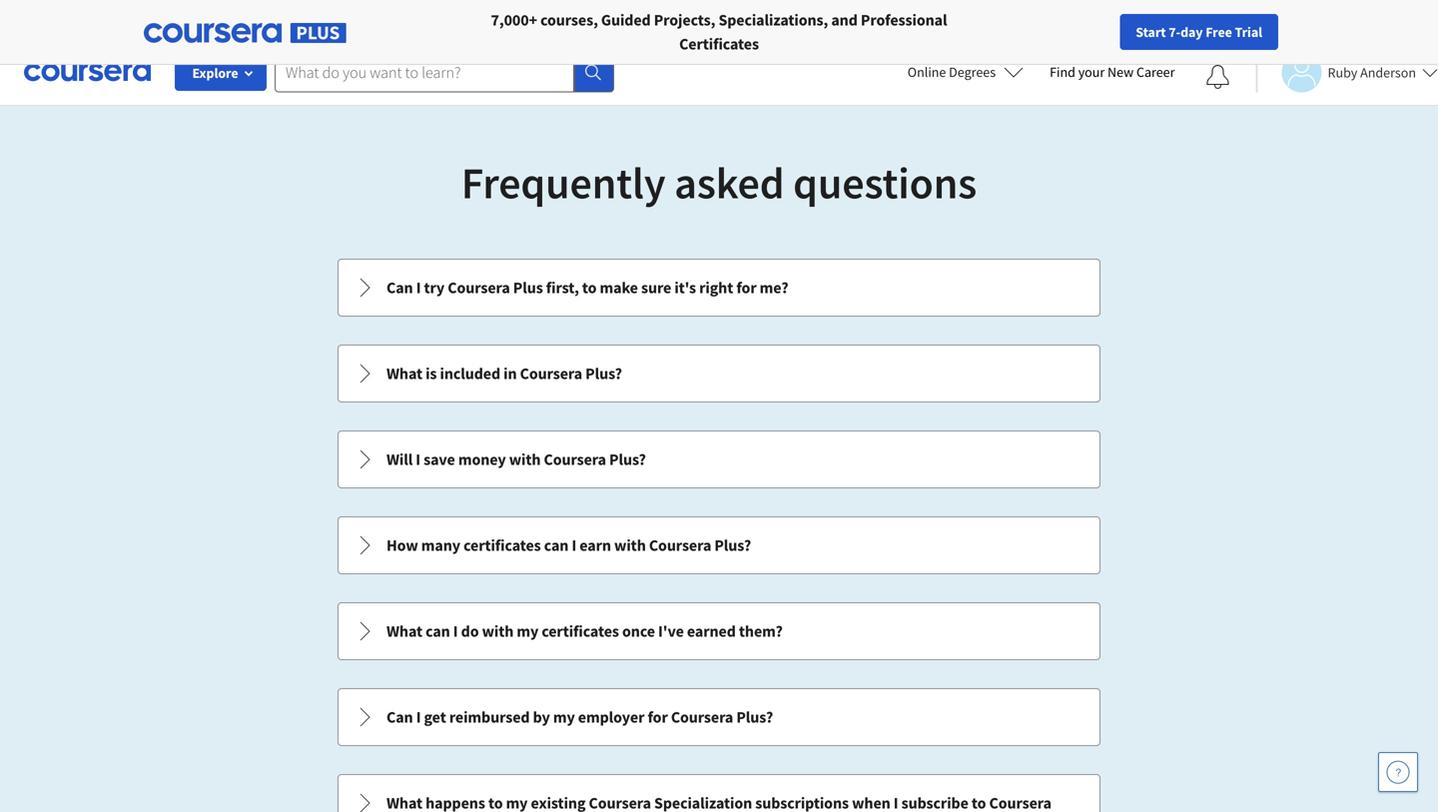 Task type: describe. For each thing, give the bounding box(es) containing it.
start
[[1136, 23, 1166, 41]]

questions
[[793, 155, 977, 210]]

anderson
[[1360, 63, 1416, 81]]

to
[[582, 278, 597, 298]]

specializations,
[[719, 10, 828, 30]]

coursera right try
[[448, 278, 510, 298]]

earn
[[580, 535, 611, 555]]

can i get reimbursed by my employer for coursera plus?
[[387, 707, 773, 727]]

how many certificates can i earn with coursera plus?
[[387, 535, 751, 555]]

i for coursera
[[416, 278, 421, 298]]

sure
[[641, 278, 671, 298]]

show notifications image
[[1206, 65, 1230, 89]]

online degrees button
[[892, 50, 1040, 94]]

what can i do with my certificates once i've earned them? button
[[339, 603, 1100, 659]]

new
[[1108, 63, 1134, 81]]

banner navigation
[[16, 0, 562, 40]]

find
[[1050, 63, 1076, 81]]

coursera inside "dropdown button"
[[520, 364, 582, 384]]

what is included in coursera plus? button
[[339, 346, 1100, 402]]

find your new career
[[1050, 63, 1175, 81]]

day
[[1181, 23, 1203, 41]]

plus? down will i save money with coursera plus? dropdown button
[[715, 535, 751, 555]]

online
[[908, 63, 946, 81]]

governments
[[453, 10, 546, 30]]

plus? inside dropdown button
[[736, 707, 773, 727]]

1 vertical spatial certificates
[[542, 621, 619, 641]]

0 vertical spatial certificates
[[464, 535, 541, 555]]

will i save money with coursera plus?
[[387, 449, 646, 469]]

governments link
[[423, 0, 554, 40]]

what is included in coursera plus?
[[387, 364, 622, 384]]

can i get reimbursed by my employer for coursera plus? button
[[339, 689, 1100, 745]]

projects,
[[654, 10, 715, 30]]

can i try coursera plus first, to make sure it's right for me? button
[[339, 260, 1100, 316]]

what for what can i do with my certificates once i've earned them?
[[387, 621, 423, 641]]

will
[[387, 449, 413, 469]]

your
[[1078, 63, 1105, 81]]

start 7-day free trial
[[1136, 23, 1262, 41]]

earned
[[687, 621, 736, 641]]

What do you want to learn? text field
[[275, 52, 574, 92]]

7,000+
[[491, 10, 537, 30]]

for inside dropdown button
[[648, 707, 668, 727]]

ruby anderson button
[[1256, 52, 1438, 92]]

guided
[[601, 10, 651, 30]]

many
[[421, 535, 460, 555]]

money
[[458, 449, 506, 469]]

1 horizontal spatial can
[[544, 535, 569, 555]]

asked
[[674, 155, 785, 210]]

universities
[[321, 10, 399, 30]]

included
[[440, 364, 500, 384]]

can for can i try coursera plus first, to make sure it's right for me?
[[387, 278, 413, 298]]

help center image
[[1386, 760, 1410, 784]]

try
[[424, 278, 445, 298]]

trial
[[1235, 23, 1262, 41]]

for for universities
[[296, 10, 317, 30]]

how
[[387, 535, 418, 555]]

1 vertical spatial with
[[614, 535, 646, 555]]

get
[[424, 707, 446, 727]]

what can i do with my certificates once i've earned them?
[[387, 621, 783, 641]]

once
[[622, 621, 655, 641]]

ruby anderson
[[1328, 63, 1416, 81]]

can i try coursera plus first, to make sure it's right for me?
[[387, 278, 789, 298]]

for businesses
[[165, 10, 264, 30]]

make
[[600, 278, 638, 298]]

i left earn
[[572, 535, 576, 555]]

reimbursed
[[449, 707, 530, 727]]



Task type: locate. For each thing, give the bounding box(es) containing it.
i inside dropdown button
[[416, 707, 421, 727]]

7,000+ courses, guided projects, specializations, and professional certificates
[[491, 10, 947, 54]]

career
[[1137, 63, 1175, 81]]

1 horizontal spatial certificates
[[542, 621, 619, 641]]

plus? inside "dropdown button"
[[585, 364, 622, 384]]

degrees
[[949, 63, 996, 81]]

can
[[544, 535, 569, 555], [426, 621, 450, 641]]

1 vertical spatial my
[[553, 707, 575, 727]]

2 for from the left
[[296, 10, 317, 30]]

for universities
[[296, 10, 399, 30]]

with right earn
[[614, 535, 646, 555]]

0 vertical spatial with
[[509, 449, 541, 469]]

for left "universities"
[[296, 10, 317, 30]]

my right 'do'
[[517, 621, 539, 641]]

i left try
[[416, 278, 421, 298]]

can inside dropdown button
[[387, 278, 413, 298]]

what
[[387, 364, 423, 384], [387, 621, 423, 641]]

for left me?
[[736, 278, 757, 298]]

frequently asked questions
[[461, 155, 977, 210]]

what left is
[[387, 364, 423, 384]]

my inside dropdown button
[[517, 621, 539, 641]]

for for businesses
[[165, 10, 187, 30]]

do
[[461, 621, 479, 641]]

0 horizontal spatial my
[[517, 621, 539, 641]]

with for plus?
[[509, 449, 541, 469]]

employer
[[578, 707, 645, 727]]

for right employer
[[648, 707, 668, 727]]

plus? down to
[[585, 364, 622, 384]]

coursera right earn
[[649, 535, 711, 555]]

1 can from the top
[[387, 278, 413, 298]]

and
[[831, 10, 858, 30]]

i left 'do'
[[453, 621, 458, 641]]

online degrees
[[908, 63, 996, 81]]

by
[[533, 707, 550, 727]]

find your new career link
[[1040, 60, 1185, 85]]

i for reimbursed
[[416, 707, 421, 727]]

coursera
[[448, 278, 510, 298], [520, 364, 582, 384], [544, 449, 606, 469], [649, 535, 711, 555], [671, 707, 733, 727]]

my
[[517, 621, 539, 641], [553, 707, 575, 727]]

0 vertical spatial what
[[387, 364, 423, 384]]

i
[[416, 278, 421, 298], [416, 449, 420, 469], [572, 535, 576, 555], [453, 621, 458, 641], [416, 707, 421, 727]]

in
[[504, 364, 517, 384]]

0 vertical spatial can
[[544, 535, 569, 555]]

free
[[1206, 23, 1232, 41]]

will i save money with coursera plus? button
[[339, 431, 1100, 487]]

right
[[699, 278, 733, 298]]

coursera inside dropdown button
[[671, 707, 733, 727]]

1 vertical spatial for
[[648, 707, 668, 727]]

with right 'do'
[[482, 621, 514, 641]]

my for employer
[[553, 707, 575, 727]]

2 vertical spatial with
[[482, 621, 514, 641]]

certificates right many
[[464, 535, 541, 555]]

2 can from the top
[[387, 707, 413, 727]]

2 what from the top
[[387, 621, 423, 641]]

what left 'do'
[[387, 621, 423, 641]]

can left get
[[387, 707, 413, 727]]

it's
[[675, 278, 696, 298]]

ruby
[[1328, 63, 1358, 81]]

certificates left once
[[542, 621, 619, 641]]

1 horizontal spatial my
[[553, 707, 575, 727]]

explore
[[192, 64, 238, 82]]

frequently
[[461, 155, 666, 210]]

coursera down earned
[[671, 707, 733, 727]]

can left earn
[[544, 535, 569, 555]]

is
[[426, 364, 437, 384]]

0 horizontal spatial for
[[648, 707, 668, 727]]

can inside dropdown button
[[387, 707, 413, 727]]

courses,
[[540, 10, 598, 30]]

list
[[336, 257, 1103, 812]]

start 7-day free trial button
[[1120, 14, 1278, 50]]

businesses
[[190, 10, 264, 30]]

i right will
[[416, 449, 420, 469]]

0 horizontal spatial can
[[426, 621, 450, 641]]

my inside dropdown button
[[553, 707, 575, 727]]

1 vertical spatial what
[[387, 621, 423, 641]]

1 horizontal spatial for
[[296, 10, 317, 30]]

can
[[387, 278, 413, 298], [387, 707, 413, 727]]

for
[[736, 278, 757, 298], [648, 707, 668, 727]]

with right money on the left bottom of the page
[[509, 449, 541, 469]]

can left 'do'
[[426, 621, 450, 641]]

certificates
[[679, 34, 759, 54]]

7-
[[1169, 23, 1181, 41]]

0 vertical spatial my
[[517, 621, 539, 641]]

me?
[[760, 278, 789, 298]]

coursera plus image
[[144, 23, 347, 43]]

list containing can i try coursera plus first, to make sure it's right for me?
[[336, 257, 1103, 812]]

for left 'businesses'
[[165, 10, 187, 30]]

how many certificates can i earn with coursera plus? button
[[339, 517, 1100, 573]]

1 vertical spatial can
[[426, 621, 450, 641]]

1 for from the left
[[165, 10, 187, 30]]

plus
[[513, 278, 543, 298]]

1 what from the top
[[387, 364, 423, 384]]

professional
[[861, 10, 947, 30]]

coursera image
[[24, 56, 151, 88]]

plus? up earn
[[609, 449, 646, 469]]

for inside dropdown button
[[736, 278, 757, 298]]

my for certificates
[[517, 621, 539, 641]]

can for can i get reimbursed by my employer for coursera plus?
[[387, 707, 413, 727]]

save
[[424, 449, 455, 469]]

plus? down 'them?'
[[736, 707, 773, 727]]

what inside "dropdown button"
[[387, 364, 423, 384]]

with for certificates
[[482, 621, 514, 641]]

0 horizontal spatial for
[[165, 10, 187, 30]]

i've
[[658, 621, 684, 641]]

coursera right the 'in' at top
[[520, 364, 582, 384]]

explore button
[[175, 55, 267, 91]]

them?
[[739, 621, 783, 641]]

certificates
[[464, 535, 541, 555], [542, 621, 619, 641]]

1 horizontal spatial for
[[736, 278, 757, 298]]

0 horizontal spatial certificates
[[464, 535, 541, 555]]

plus?
[[585, 364, 622, 384], [609, 449, 646, 469], [715, 535, 751, 555], [736, 707, 773, 727]]

can left try
[[387, 278, 413, 298]]

coursera up how many certificates can i earn with coursera plus?
[[544, 449, 606, 469]]

what inside dropdown button
[[387, 621, 423, 641]]

0 vertical spatial for
[[736, 278, 757, 298]]

my right by
[[553, 707, 575, 727]]

with
[[509, 449, 541, 469], [614, 535, 646, 555], [482, 621, 514, 641]]

for
[[165, 10, 187, 30], [296, 10, 317, 30]]

what for what is included in coursera plus?
[[387, 364, 423, 384]]

i left get
[[416, 707, 421, 727]]

i for money
[[416, 449, 420, 469]]

None search field
[[275, 52, 614, 92]]

1 vertical spatial can
[[387, 707, 413, 727]]

first,
[[546, 278, 579, 298]]

0 vertical spatial can
[[387, 278, 413, 298]]



Task type: vqa. For each thing, say whether or not it's contained in the screenshot.
list item
no



